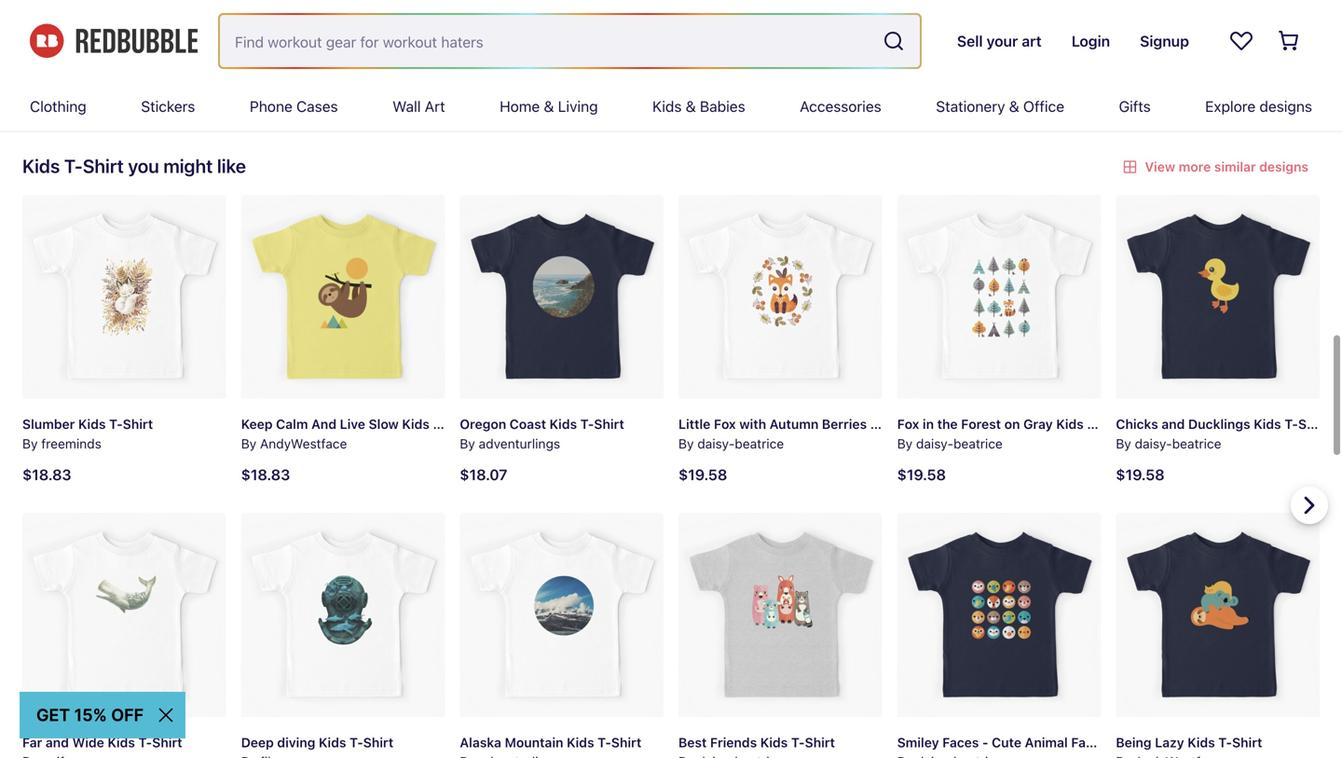 Task type: vqa. For each thing, say whether or not it's contained in the screenshot.


Task type: locate. For each thing, give the bounding box(es) containing it.
$15.36 up home on the left top of the page
[[500, 69, 549, 87]]

shirt
[[83, 155, 124, 177], [123, 417, 153, 432], [447, 417, 477, 432], [594, 417, 625, 432], [915, 417, 946, 432], [1101, 417, 1132, 432], [1299, 417, 1329, 432], [152, 735, 182, 750], [363, 735, 394, 750], [612, 735, 642, 750], [805, 735, 836, 750], [1156, 735, 1187, 750], [1233, 735, 1263, 750]]

2 horizontal spatial $19.58
[[1117, 466, 1165, 484]]

3 daisy- from the left
[[1136, 436, 1173, 451]]

from $15.36
[[241, 69, 330, 87], [460, 69, 549, 87], [679, 69, 768, 87], [898, 69, 986, 87]]

and inside chicks and ducklings kids t-shirt by daisy-beatrice
[[1162, 417, 1186, 432]]

kids inside slumber kids t-shirt by freeminds
[[78, 417, 106, 432]]

kids right slow
[[402, 417, 430, 432]]

1 vertical spatial and
[[46, 735, 69, 750]]

faces right animal at bottom right
[[1072, 735, 1108, 750]]

kids down clothing link on the top left
[[22, 155, 60, 177]]

0 horizontal spatial daisy-
[[698, 436, 735, 451]]

6 by from the left
[[1117, 436, 1132, 451]]

4 from $15.36 from the left
[[898, 69, 986, 87]]

3 from from the left
[[679, 69, 715, 87]]

1 fox from the left
[[714, 417, 737, 432]]

item preview, wolf // persevere designed and sold by amyhamilton. image
[[898, 0, 1102, 22]]

$19.58 for by
[[898, 466, 947, 484]]

1 $19.58 from the left
[[679, 466, 728, 484]]

$15.36 up the phone cases
[[281, 69, 330, 87]]

beatrice down ducklings
[[1173, 436, 1222, 451]]

2 beatrice from the left
[[954, 436, 1003, 451]]

0 horizontal spatial and
[[46, 735, 69, 750]]

shirt inside fox in the forest on gray kids t-shirt by daisy-beatrice
[[1101, 417, 1132, 432]]

2 $19.58 from the left
[[898, 466, 947, 484]]

t- inside slumber kids t-shirt by freeminds
[[109, 417, 123, 432]]

1 $15.36 from the left
[[281, 69, 330, 87]]

kids & babies
[[653, 97, 746, 115]]

calm
[[276, 417, 308, 432]]

daisy- down chicks
[[1136, 436, 1173, 451]]

and right far
[[46, 735, 69, 750]]

$19.58
[[679, 466, 728, 484], [898, 466, 947, 484], [1117, 466, 1165, 484]]

from $15.36 for wolf // persevere
[[898, 69, 986, 87]]

fox left with
[[714, 417, 737, 432]]

by inside slumber kids t-shirt by freeminds
[[22, 436, 38, 451]]

by inside the keep calm and live slow kids t-shirt by andywestface
[[241, 436, 257, 451]]

$15.36 for wolf // persevere
[[938, 69, 986, 87]]

$19.58 down little
[[679, 466, 728, 484]]

wolf
[[898, 39, 926, 55]]

3 beatrice from the left
[[1173, 436, 1222, 451]]

stationery
[[937, 97, 1006, 115]]

t-
[[64, 155, 83, 177], [109, 417, 123, 432], [433, 417, 447, 432], [581, 417, 594, 432], [902, 417, 915, 432], [1088, 417, 1101, 432], [1285, 417, 1299, 432], [139, 735, 152, 750], [350, 735, 364, 750], [598, 735, 612, 750], [792, 735, 805, 750], [1143, 735, 1156, 750], [1219, 735, 1233, 750]]

by
[[22, 436, 38, 451], [241, 436, 257, 451], [460, 436, 475, 451], [679, 436, 694, 451], [898, 436, 913, 451], [1117, 436, 1132, 451]]

arctic
[[1117, 39, 1154, 55]]

$19.58 down in
[[898, 466, 947, 484]]

you
[[128, 155, 159, 177]]

5 by from the left
[[898, 436, 913, 451]]

$15.36 up stationery
[[938, 69, 986, 87]]

1 horizontal spatial and
[[1162, 417, 1186, 432]]

1 horizontal spatial daisy-
[[917, 436, 954, 451]]

and
[[1162, 417, 1186, 432], [46, 735, 69, 750]]

from up phone
[[241, 69, 278, 87]]

1 beatrice from the left
[[735, 436, 785, 451]]

2 by from the left
[[241, 436, 257, 451]]

kids left babies
[[653, 97, 682, 115]]

wolf // persevere
[[898, 39, 1004, 55]]

from
[[241, 69, 278, 87], [460, 69, 496, 87], [679, 69, 715, 87], [898, 69, 934, 87]]

designs
[[1260, 97, 1313, 115]]

kids inside the keep calm and live slow kids t-shirt by andywestface
[[402, 417, 430, 432]]

$19.58 down chicks
[[1117, 466, 1165, 484]]

3 by from the left
[[460, 436, 475, 451]]

0 horizontal spatial $18.83
[[22, 466, 71, 484]]

live
[[340, 417, 366, 432]]

and
[[312, 417, 337, 432]]

from $15.36 down '//'
[[898, 69, 986, 87]]

keep calm and live slow kids t-shirt by andywestface
[[241, 417, 477, 451]]

living
[[558, 97, 598, 115]]

diving
[[277, 735, 316, 750]]

lazy
[[1156, 735, 1185, 750]]

item preview, whales designed and sold by amyhamilton. image
[[241, 0, 445, 22]]

fox inside fox in the forest on gray kids t-shirt by daisy-beatrice
[[898, 417, 920, 432]]

$15.36 inside from $15.36 link
[[719, 69, 768, 87]]

beatrice inside fox in the forest on gray kids t-shirt by daisy-beatrice
[[954, 436, 1003, 451]]

and right chicks
[[1162, 417, 1186, 432]]

from $15.36 for whales
[[241, 69, 330, 87]]

from $15.36 up the phone cases
[[241, 69, 330, 87]]

by inside chicks and ducklings kids t-shirt by daisy-beatrice
[[1117, 436, 1132, 451]]

shirt inside little fox with autumn berries kids t-shirt by daisy-beatrice
[[915, 417, 946, 432]]

$18.83 down freeminds
[[22, 466, 71, 484]]

dinosaurs link
[[22, 0, 226, 102]]

2 $18.83 from the left
[[241, 466, 290, 484]]

little fox with autumn berries kids t-shirt by daisy-beatrice
[[679, 417, 946, 451]]

4 from from the left
[[898, 69, 934, 87]]

and inside far and wide kids t-shirt "link"
[[46, 735, 69, 750]]

with
[[740, 417, 767, 432]]

2 horizontal spatial daisy-
[[1136, 436, 1173, 451]]

$18.83 down andywestface on the left bottom of page
[[241, 466, 290, 484]]

0 horizontal spatial $19.58
[[679, 466, 728, 484]]

bears
[[460, 39, 496, 55]]

oregon
[[460, 417, 507, 432]]

fox inside little fox with autumn berries kids t-shirt by daisy-beatrice
[[714, 417, 737, 432]]

item preview, dinosaurs designed and sold by amyhamilton. image
[[22, 0, 226, 22]]

kids
[[653, 97, 682, 115], [22, 155, 60, 177], [78, 417, 106, 432], [402, 417, 430, 432], [550, 417, 577, 432], [871, 417, 898, 432], [1057, 417, 1084, 432], [1255, 417, 1282, 432], [108, 735, 135, 750], [319, 735, 346, 750], [567, 735, 595, 750], [761, 735, 788, 750], [1112, 735, 1139, 750], [1188, 735, 1216, 750]]

3 $15.36 from the left
[[719, 69, 768, 87]]

None field
[[220, 15, 920, 67]]

shirt inside chicks and ducklings kids t-shirt by daisy-beatrice
[[1299, 417, 1329, 432]]

kids right ducklings
[[1255, 417, 1282, 432]]

& left babies
[[686, 97, 696, 115]]

& right arctic
[[1158, 39, 1167, 55]]

best friends kids t-shirt link
[[679, 513, 883, 758]]

daisy-
[[698, 436, 735, 451], [917, 436, 954, 451], [1136, 436, 1173, 451]]

0 vertical spatial and
[[1162, 417, 1186, 432]]

kids right diving
[[319, 735, 346, 750]]

daisy- down little
[[698, 436, 735, 451]]

faces
[[943, 735, 980, 750], [1072, 735, 1108, 750]]

2 from $15.36 from the left
[[460, 69, 549, 87]]

home & living link
[[500, 82, 598, 131]]

beatrice
[[735, 436, 785, 451], [954, 436, 1003, 451], [1173, 436, 1222, 451]]

1 horizontal spatial $18.83
[[241, 466, 290, 484]]

ducklings
[[1189, 417, 1251, 432]]

arctic & antarctic animals
[[1117, 39, 1282, 55]]

kids right the wide
[[108, 735, 135, 750]]

shirt inside slumber kids t-shirt by freeminds
[[123, 417, 153, 432]]

4 by from the left
[[679, 436, 694, 451]]

2 horizontal spatial beatrice
[[1173, 436, 1222, 451]]

1 from $15.36 from the left
[[241, 69, 330, 87]]

explore
[[1206, 97, 1256, 115]]

4 $15.36 from the left
[[938, 69, 986, 87]]

item preview, chicks and ducklings designed and sold by daisy-beatrice. image
[[1117, 195, 1321, 399]]

from $15.36 up home on the left top of the page
[[460, 69, 549, 87]]

0 horizontal spatial fox
[[714, 417, 737, 432]]

from up kids & babies
[[679, 69, 715, 87]]

1 by from the left
[[22, 436, 38, 451]]

kids inside menu bar
[[653, 97, 682, 115]]

little
[[679, 417, 711, 432]]

dinosaurs
[[22, 39, 85, 55]]

0 horizontal spatial faces
[[943, 735, 980, 750]]

kids up freeminds
[[78, 417, 106, 432]]

friends
[[711, 735, 757, 750]]

redbubble logo image
[[30, 24, 198, 58]]

& left living
[[544, 97, 554, 115]]

daisy- down in
[[917, 436, 954, 451]]

shirt inside the keep calm and live slow kids t-shirt by andywestface
[[447, 417, 477, 432]]

item preview, deep diving designed and sold by filgouvea. image
[[241, 513, 445, 717]]

0 horizontal spatial beatrice
[[735, 436, 785, 451]]

beatrice down with
[[735, 436, 785, 451]]

from down wolf
[[898, 69, 934, 87]]

item preview, keep calm and live slow designed and sold by andywestface. image
[[241, 195, 445, 399]]

item preview, oregon coast designed and sold by adventurlings. image
[[460, 195, 664, 399]]

stickers link
[[141, 82, 195, 131]]

smiley faces - cute animal faces kids t-shirt
[[898, 735, 1187, 750]]

by inside fox in the forest on gray kids t-shirt by daisy-beatrice
[[898, 436, 913, 451]]

1 horizontal spatial beatrice
[[954, 436, 1003, 451]]

arctic & antarctic animals link
[[1117, 0, 1321, 102]]

2 fox from the left
[[898, 417, 920, 432]]

fox
[[714, 417, 737, 432], [898, 417, 920, 432]]

faces left -
[[943, 735, 980, 750]]

1 $18.83 from the left
[[22, 466, 71, 484]]

& for kids
[[686, 97, 696, 115]]

kids right coast
[[550, 417, 577, 432]]

from for wolf // persevere
[[898, 69, 934, 87]]

t- inside chicks and ducklings kids t-shirt by daisy-beatrice
[[1285, 417, 1299, 432]]

$15.36
[[281, 69, 330, 87], [500, 69, 549, 87], [719, 69, 768, 87], [938, 69, 986, 87]]

1 from from the left
[[241, 69, 278, 87]]

&
[[1158, 39, 1167, 55], [544, 97, 554, 115], [686, 97, 696, 115], [1010, 97, 1020, 115]]

1 horizontal spatial $19.58
[[898, 466, 947, 484]]

far and wide kids t-shirt
[[22, 735, 182, 750]]

kids t-shirt you might like
[[22, 155, 246, 177]]

from $15.36 link
[[679, 0, 883, 102]]

from $15.36 up babies
[[679, 69, 768, 87]]

1 daisy- from the left
[[698, 436, 735, 451]]

Search term search field
[[220, 15, 876, 67]]

1 horizontal spatial fox
[[898, 417, 920, 432]]

& for home
[[544, 97, 554, 115]]

beatrice down forest in the bottom of the page
[[954, 436, 1003, 451]]

item preview, best friends designed and sold by daisy-beatrice. image
[[679, 513, 883, 717]]

item preview, foxes designed and sold by amyhamilton. image
[[679, 0, 883, 22]]

from down bears
[[460, 69, 496, 87]]

2 daisy- from the left
[[917, 436, 954, 451]]

fox left in
[[898, 417, 920, 432]]

2 faces from the left
[[1072, 735, 1108, 750]]

item preview, alaska mountain designed and sold by adventurlings. image
[[460, 513, 664, 717]]

1 horizontal spatial faces
[[1072, 735, 1108, 750]]

2 from from the left
[[460, 69, 496, 87]]

t- inside oregon coast kids t-shirt by adventurlings
[[581, 417, 594, 432]]

2 $15.36 from the left
[[500, 69, 549, 87]]

gifts link
[[1120, 82, 1152, 131]]

accessories
[[800, 97, 882, 115]]

menu bar
[[30, 82, 1313, 131]]

$15.36 up babies
[[719, 69, 768, 87]]

best friends kids t-shirt
[[679, 735, 836, 750]]

being lazy kids t-shirt
[[1117, 735, 1263, 750]]

item preview, little fox with autumn berries designed and sold by daisy-beatrice. image
[[679, 195, 883, 399]]

t- inside the keep calm and live slow kids t-shirt by andywestface
[[433, 417, 447, 432]]

from $15.36 for bears
[[460, 69, 549, 87]]

kids right berries
[[871, 417, 898, 432]]

best
[[679, 735, 707, 750]]

kids right gray
[[1057, 417, 1084, 432]]

& left office
[[1010, 97, 1020, 115]]

forest
[[962, 417, 1002, 432]]

from for whales
[[241, 69, 278, 87]]

like
[[217, 155, 246, 177]]

t- inside little fox with autumn berries kids t-shirt by daisy-beatrice
[[902, 417, 915, 432]]

alaska
[[460, 735, 502, 750]]

cases
[[297, 97, 338, 115]]



Task type: describe. For each thing, give the bounding box(es) containing it.
kids left lazy
[[1112, 735, 1139, 750]]

fox in the forest on gray kids t-shirt by daisy-beatrice
[[898, 417, 1132, 451]]

clothing
[[30, 97, 86, 115]]

freeminds
[[41, 436, 102, 451]]

slumber
[[22, 417, 75, 432]]

far and wide kids t-shirt link
[[22, 513, 226, 758]]

$18.07
[[460, 466, 508, 484]]

animals
[[1231, 39, 1282, 55]]

wide
[[72, 735, 104, 750]]

item preview, slumber designed and sold by freeminds. image
[[22, 195, 226, 399]]

andywestface
[[260, 436, 347, 451]]

item preview, fox in the forest on gray designed and sold by daisy-beatrice. image
[[898, 195, 1102, 399]]

stickers
[[141, 97, 195, 115]]

item preview, bears designed and sold by amyhamilton. image
[[460, 0, 664, 22]]

by inside little fox with autumn berries kids t-shirt by daisy-beatrice
[[679, 436, 694, 451]]

t- inside fox in the forest on gray kids t-shirt by daisy-beatrice
[[1088, 417, 1101, 432]]

& for arctic
[[1158, 39, 1167, 55]]

kids inside oregon coast kids t-shirt by adventurlings
[[550, 417, 577, 432]]

-
[[983, 735, 989, 750]]

kids inside little fox with autumn berries kids t-shirt by daisy-beatrice
[[871, 417, 898, 432]]

antarctic
[[1170, 39, 1228, 55]]

deep
[[241, 735, 274, 750]]

$19.58 for daisy-
[[679, 466, 728, 484]]

phone
[[250, 97, 293, 115]]

alaska mountain kids t-shirt
[[460, 735, 642, 750]]

oregon coast kids t-shirt by adventurlings
[[460, 417, 625, 451]]

stationery & office
[[937, 97, 1065, 115]]

kids right lazy
[[1188, 735, 1216, 750]]

kids right the mountain
[[567, 735, 595, 750]]

on
[[1005, 417, 1021, 432]]

office
[[1024, 97, 1065, 115]]

animal
[[1026, 735, 1069, 750]]

and for ducklings
[[1162, 417, 1186, 432]]

& for stationery
[[1010, 97, 1020, 115]]

being lazy kids t-shirt link
[[1117, 513, 1321, 758]]

chicks and ducklings kids t-shirt by daisy-beatrice
[[1117, 417, 1329, 451]]

by inside oregon coast kids t-shirt by adventurlings
[[460, 436, 475, 451]]

chicks
[[1117, 417, 1159, 432]]

kids & babies link
[[653, 82, 746, 131]]

explore designs
[[1206, 97, 1313, 115]]

coast
[[510, 417, 547, 432]]

far
[[22, 735, 42, 750]]

keep
[[241, 417, 273, 432]]

daisy- inside fox in the forest on gray kids t-shirt by daisy-beatrice
[[917, 436, 954, 451]]

cute
[[992, 735, 1022, 750]]

explore designs link
[[1206, 82, 1313, 131]]

stationery & office link
[[937, 82, 1065, 131]]

3 $19.58 from the left
[[1117, 466, 1165, 484]]

autumn
[[770, 417, 819, 432]]

smiley faces - cute animal faces kids t-shirt link
[[898, 513, 1187, 758]]

whales
[[241, 39, 287, 55]]

$15.36 for bears
[[500, 69, 549, 87]]

slow
[[369, 417, 399, 432]]

adventurlings
[[479, 436, 561, 451]]

slumber kids t-shirt by freeminds
[[22, 417, 153, 451]]

in
[[923, 417, 935, 432]]

and for wide
[[46, 735, 69, 750]]

gray
[[1024, 417, 1054, 432]]

$15.36 for whales
[[281, 69, 330, 87]]

phone cases
[[250, 97, 338, 115]]

$18.83 for by andywestface
[[241, 466, 290, 484]]

persevere
[[941, 39, 1004, 55]]

art
[[425, 97, 445, 115]]

beatrice inside chicks and ducklings kids t-shirt by daisy-beatrice
[[1173, 436, 1222, 451]]

home
[[500, 97, 540, 115]]

kids inside chicks and ducklings kids t-shirt by daisy-beatrice
[[1255, 417, 1282, 432]]

3 from $15.36 from the left
[[679, 69, 768, 87]]

daisy- inside little fox with autumn berries kids t-shirt by daisy-beatrice
[[698, 436, 735, 451]]

the
[[938, 417, 958, 432]]

deep diving kids t-shirt
[[241, 735, 394, 750]]

//
[[930, 39, 938, 55]]

item preview, being lazy designed and sold by andywestface. image
[[1117, 513, 1321, 717]]

$18.83 for by freeminds
[[22, 466, 71, 484]]

wall art
[[393, 97, 445, 115]]

item preview, far and wide designed and sold by opifan. image
[[22, 513, 226, 717]]

mountain
[[505, 735, 564, 750]]

deep diving kids t-shirt link
[[241, 513, 445, 758]]

being
[[1117, 735, 1152, 750]]

clothing link
[[30, 82, 86, 131]]

daisy- inside chicks and ducklings kids t-shirt by daisy-beatrice
[[1136, 436, 1173, 451]]

1 faces from the left
[[943, 735, 980, 750]]

home & living
[[500, 97, 598, 115]]

from for bears
[[460, 69, 496, 87]]

might
[[164, 155, 213, 177]]

menu bar containing clothing
[[30, 82, 1313, 131]]

shirt inside oregon coast kids t-shirt by adventurlings
[[594, 417, 625, 432]]

wall
[[393, 97, 421, 115]]

accessories link
[[800, 82, 882, 131]]

babies
[[700, 97, 746, 115]]

kids inside fox in the forest on gray kids t-shirt by daisy-beatrice
[[1057, 417, 1084, 432]]

berries
[[822, 417, 867, 432]]

alaska mountain kids t-shirt link
[[460, 513, 664, 758]]

beatrice inside little fox with autumn berries kids t-shirt by daisy-beatrice
[[735, 436, 785, 451]]

kids right friends on the right of page
[[761, 735, 788, 750]]

gifts
[[1120, 97, 1152, 115]]

item preview, smiley faces - cute animal faces designed and sold by daisy-beatrice. image
[[898, 513, 1102, 717]]

wall art link
[[393, 82, 445, 131]]

phone cases link
[[250, 82, 338, 131]]



